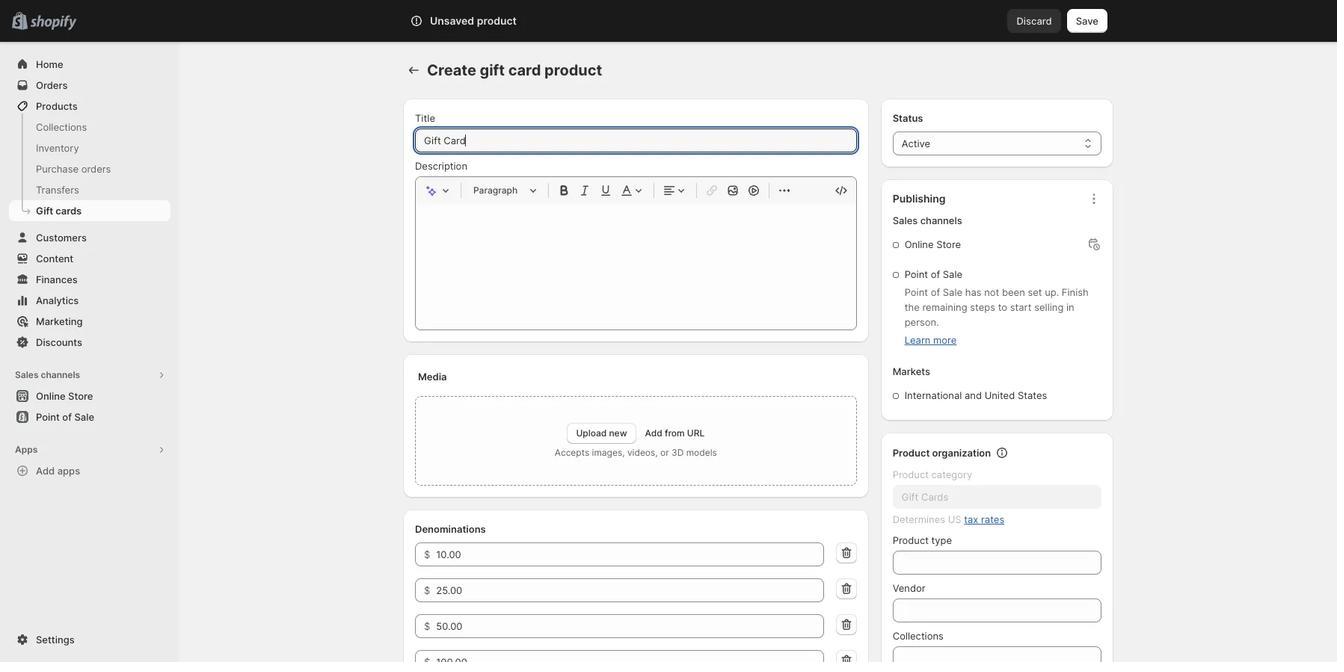 Task type: locate. For each thing, give the bounding box(es) containing it.
sales channels inside button
[[15, 369, 80, 381]]

1 vertical spatial $ text field
[[436, 579, 824, 603]]

add from url
[[645, 428, 705, 439]]

0 horizontal spatial store
[[68, 390, 93, 402]]

0 horizontal spatial add
[[36, 465, 55, 477]]

add inside button
[[36, 465, 55, 477]]

0 vertical spatial $
[[424, 549, 430, 561]]

2 vertical spatial sale
[[74, 411, 94, 423]]

of
[[931, 268, 940, 280], [931, 286, 940, 298], [62, 411, 72, 423]]

new
[[609, 428, 627, 439]]

states
[[1018, 390, 1047, 402]]

sales channels button
[[9, 365, 170, 386]]

collections down vendor
[[893, 630, 944, 642]]

1 horizontal spatial collections
[[893, 630, 944, 642]]

add left 'apps'
[[36, 465, 55, 477]]

transfers link
[[9, 179, 170, 200]]

store
[[936, 239, 961, 251], [68, 390, 93, 402]]

0 vertical spatial sales channels
[[893, 215, 962, 227]]

discard
[[1017, 15, 1052, 27]]

1 vertical spatial point
[[905, 286, 928, 298]]

create gift card product
[[427, 61, 602, 79]]

Product type text field
[[893, 551, 1101, 575]]

tax rates link
[[964, 514, 1004, 526]]

orders
[[36, 79, 68, 91]]

1 vertical spatial $
[[424, 585, 430, 597]]

apps
[[57, 465, 80, 477]]

sale inside point of sale has not been set up. finish the remaining steps to start selling in person. learn more
[[943, 286, 962, 298]]

Vendor text field
[[893, 599, 1101, 623]]

finances
[[36, 274, 78, 286]]

0 horizontal spatial sales channels
[[15, 369, 80, 381]]

sale inside button
[[74, 411, 94, 423]]

discounts link
[[9, 332, 170, 353]]

0 horizontal spatial online
[[36, 390, 66, 402]]

1 vertical spatial sales
[[15, 369, 39, 381]]

not
[[984, 286, 999, 298]]

0 vertical spatial sales
[[893, 215, 918, 227]]

1 vertical spatial add
[[36, 465, 55, 477]]

channels down discounts
[[41, 369, 80, 381]]

online store down 'publishing' on the right of page
[[905, 239, 961, 251]]

add from url button
[[645, 428, 705, 439]]

point of sale has not been set up. finish the remaining steps to start selling in person. learn more
[[905, 286, 1089, 346]]

product up product category
[[893, 447, 930, 459]]

images,
[[592, 447, 625, 458]]

1 vertical spatial store
[[68, 390, 93, 402]]

unsaved
[[430, 14, 474, 27]]

international
[[905, 390, 962, 402]]

1 horizontal spatial online store
[[905, 239, 961, 251]]

1 vertical spatial point of sale
[[36, 411, 94, 423]]

1 vertical spatial channels
[[41, 369, 80, 381]]

1 vertical spatial online store
[[36, 390, 93, 402]]

point
[[905, 268, 928, 280], [905, 286, 928, 298], [36, 411, 60, 423]]

1 vertical spatial of
[[931, 286, 940, 298]]

content link
[[9, 248, 170, 269]]

point of sale down online store 'link'
[[36, 411, 94, 423]]

2 vertical spatial of
[[62, 411, 72, 423]]

1 horizontal spatial point of sale
[[905, 268, 962, 280]]

determines
[[893, 514, 945, 526]]

save button
[[1067, 9, 1107, 33]]

0 vertical spatial store
[[936, 239, 961, 251]]

sales down discounts
[[15, 369, 39, 381]]

analytics link
[[9, 290, 170, 311]]

finances link
[[9, 269, 170, 290]]

product for product organization
[[893, 447, 930, 459]]

$
[[424, 549, 430, 561], [424, 585, 430, 597], [424, 621, 430, 633]]

0 horizontal spatial point of sale
[[36, 411, 94, 423]]

1 vertical spatial product
[[544, 61, 602, 79]]

online store button
[[0, 386, 179, 407]]

0 vertical spatial channels
[[920, 215, 962, 227]]

or
[[660, 447, 669, 458]]

0 horizontal spatial online store
[[36, 390, 93, 402]]

2 vertical spatial product
[[893, 535, 929, 547]]

channels down 'publishing' on the right of page
[[920, 215, 962, 227]]

0 vertical spatial product
[[893, 447, 930, 459]]

add left from
[[645, 428, 662, 439]]

add apps
[[36, 465, 80, 477]]

1 horizontal spatial sales channels
[[893, 215, 962, 227]]

0 vertical spatial add
[[645, 428, 662, 439]]

2 $ from the top
[[424, 585, 430, 597]]

1 product from the top
[[893, 447, 930, 459]]

online inside 'link'
[[36, 390, 66, 402]]

1 $ from the top
[[424, 549, 430, 561]]

0 horizontal spatial channels
[[41, 369, 80, 381]]

purchase orders
[[36, 163, 111, 175]]

Title text field
[[415, 129, 857, 153]]

upload
[[576, 428, 607, 439]]

sale
[[943, 268, 962, 280], [943, 286, 962, 298], [74, 411, 94, 423]]

add apps button
[[9, 461, 170, 482]]

0 vertical spatial collections
[[36, 121, 87, 133]]

0 vertical spatial $ text field
[[436, 543, 824, 567]]

analytics
[[36, 295, 79, 307]]

1 vertical spatial sales channels
[[15, 369, 80, 381]]

collections link
[[9, 117, 170, 138]]

3 $ from the top
[[424, 621, 430, 633]]

product right card
[[544, 61, 602, 79]]

2 vertical spatial $
[[424, 621, 430, 633]]

shopify image
[[30, 15, 76, 30]]

1 horizontal spatial product
[[544, 61, 602, 79]]

1 vertical spatial sale
[[943, 286, 962, 298]]

1 horizontal spatial add
[[645, 428, 662, 439]]

store up point of sale button on the left bottom of page
[[68, 390, 93, 402]]

0 horizontal spatial sales
[[15, 369, 39, 381]]

been
[[1002, 286, 1025, 298]]

tax
[[964, 514, 978, 526]]

store down 'publishing' on the right of page
[[936, 239, 961, 251]]

active
[[902, 138, 930, 150]]

gift cards link
[[9, 200, 170, 221]]

transfers
[[36, 184, 79, 196]]

purchase orders link
[[9, 159, 170, 179]]

product down "determines"
[[893, 535, 929, 547]]

point of sale link
[[9, 407, 170, 428]]

accepts images, videos, or 3d models
[[555, 447, 717, 458]]

url
[[687, 428, 705, 439]]

0 vertical spatial point of sale
[[905, 268, 962, 280]]

point of sale up remaining
[[905, 268, 962, 280]]

channels
[[920, 215, 962, 227], [41, 369, 80, 381]]

online down 'publishing' on the right of page
[[905, 239, 934, 251]]

$ text field
[[436, 615, 824, 639]]

1 horizontal spatial online
[[905, 239, 934, 251]]

$ text field
[[436, 543, 824, 567], [436, 579, 824, 603], [436, 651, 824, 663]]

1 horizontal spatial sales
[[893, 215, 918, 227]]

Product category text field
[[893, 485, 1101, 509]]

paragraph button
[[467, 182, 542, 200]]

apps
[[15, 444, 38, 455]]

online up point of sale button on the left bottom of page
[[36, 390, 66, 402]]

sales down 'publishing' on the right of page
[[893, 215, 918, 227]]

0 vertical spatial online store
[[905, 239, 961, 251]]

product down the product organization
[[893, 469, 929, 481]]

2 vertical spatial $ text field
[[436, 651, 824, 663]]

channels inside sales channels button
[[41, 369, 80, 381]]

1 vertical spatial online
[[36, 390, 66, 402]]

0 vertical spatial product
[[477, 14, 517, 27]]

point of sale
[[905, 268, 962, 280], [36, 411, 94, 423]]

collections up the inventory
[[36, 121, 87, 133]]

2 product from the top
[[893, 469, 929, 481]]

3 product from the top
[[893, 535, 929, 547]]

online store up point of sale button on the left bottom of page
[[36, 390, 93, 402]]

1 vertical spatial product
[[893, 469, 929, 481]]

online store
[[905, 239, 961, 251], [36, 390, 93, 402]]

2 vertical spatial point
[[36, 411, 60, 423]]

sales channels down 'publishing' on the right of page
[[893, 215, 962, 227]]

discounts
[[36, 337, 82, 348]]

markets
[[893, 366, 930, 378]]

orders link
[[9, 75, 170, 96]]

sales channels down discounts
[[15, 369, 80, 381]]

1 vertical spatial collections
[[893, 630, 944, 642]]

selling
[[1034, 301, 1064, 313]]

rates
[[981, 514, 1004, 526]]

products
[[36, 100, 78, 112]]

product right unsaved
[[477, 14, 517, 27]]



Task type: describe. For each thing, give the bounding box(es) containing it.
product category
[[893, 469, 972, 481]]

gift cards
[[36, 205, 82, 217]]

point inside point of sale link
[[36, 411, 60, 423]]

0 vertical spatial point
[[905, 268, 928, 280]]

gift
[[36, 205, 53, 217]]

united
[[985, 390, 1015, 402]]

products link
[[9, 96, 170, 117]]

product for product type
[[893, 535, 929, 547]]

set
[[1028, 286, 1042, 298]]

product type
[[893, 535, 952, 547]]

online store inside 'link'
[[36, 390, 93, 402]]

paragraph
[[473, 185, 518, 196]]

upload new button
[[567, 423, 636, 444]]

steps
[[970, 301, 995, 313]]

card
[[508, 61, 541, 79]]

0 horizontal spatial collections
[[36, 121, 87, 133]]

add for add from url
[[645, 428, 662, 439]]

0 vertical spatial online
[[905, 239, 934, 251]]

from
[[665, 428, 685, 439]]

create
[[427, 61, 476, 79]]

point inside point of sale has not been set up. finish the remaining steps to start selling in person. learn more
[[905, 286, 928, 298]]

category
[[931, 469, 972, 481]]

marketing
[[36, 316, 83, 328]]

store inside 'link'
[[68, 390, 93, 402]]

customers link
[[9, 227, 170, 248]]

2 $ text field from the top
[[436, 579, 824, 603]]

status
[[893, 112, 923, 124]]

product organization
[[893, 447, 991, 459]]

3 $ text field from the top
[[436, 651, 824, 663]]

title
[[415, 112, 435, 124]]

inventory link
[[9, 138, 170, 159]]

learn
[[905, 334, 931, 346]]

home link
[[9, 54, 170, 75]]

up.
[[1045, 286, 1059, 298]]

to
[[998, 301, 1007, 313]]

the
[[905, 301, 920, 313]]

person.
[[905, 316, 939, 328]]

0 horizontal spatial product
[[477, 14, 517, 27]]

content
[[36, 253, 73, 265]]

3d
[[672, 447, 684, 458]]

settings
[[36, 634, 75, 646]]

publishing
[[893, 192, 946, 205]]

accepts
[[555, 447, 589, 458]]

search button
[[452, 9, 885, 33]]

has
[[965, 286, 981, 298]]

remaining
[[922, 301, 967, 313]]

us
[[948, 514, 961, 526]]

gift
[[480, 61, 505, 79]]

of inside point of sale has not been set up. finish the remaining steps to start selling in person. learn more
[[931, 286, 940, 298]]

add for add apps
[[36, 465, 55, 477]]

of inside button
[[62, 411, 72, 423]]

description
[[415, 160, 467, 172]]

organization
[[932, 447, 991, 459]]

point of sale button
[[0, 407, 179, 428]]

save
[[1076, 15, 1098, 27]]

more
[[933, 334, 957, 346]]

online store link
[[9, 386, 170, 407]]

videos,
[[627, 447, 658, 458]]

1 horizontal spatial channels
[[920, 215, 962, 227]]

1 horizontal spatial store
[[936, 239, 961, 251]]

purchase
[[36, 163, 79, 175]]

search
[[476, 15, 508, 27]]

sales inside button
[[15, 369, 39, 381]]

discard button
[[1008, 9, 1061, 33]]

upload new
[[576, 428, 627, 439]]

type
[[931, 535, 952, 547]]

denominations
[[415, 523, 486, 535]]

finish
[[1062, 286, 1089, 298]]

in
[[1066, 301, 1074, 313]]

models
[[686, 447, 717, 458]]

0 vertical spatial sale
[[943, 268, 962, 280]]

$ for third $ text box from the bottom of the page
[[424, 549, 430, 561]]

customers
[[36, 232, 87, 244]]

product for product category
[[893, 469, 929, 481]]

cards
[[56, 205, 82, 217]]

point of sale inside button
[[36, 411, 94, 423]]

learn more link
[[905, 334, 957, 346]]

unsaved product
[[430, 14, 517, 27]]

0 vertical spatial of
[[931, 268, 940, 280]]

inventory
[[36, 142, 79, 154]]

international and united states
[[905, 390, 1047, 402]]

1 $ text field from the top
[[436, 543, 824, 567]]

$ for $ text field
[[424, 621, 430, 633]]

apps button
[[9, 440, 170, 461]]

orders
[[81, 163, 111, 175]]

$ for second $ text box from the bottom of the page
[[424, 585, 430, 597]]

media
[[418, 371, 447, 383]]

Collections text field
[[893, 647, 1101, 663]]

vendor
[[893, 583, 925, 594]]



Task type: vqa. For each thing, say whether or not it's contained in the screenshot.
the bottom Online Store
yes



